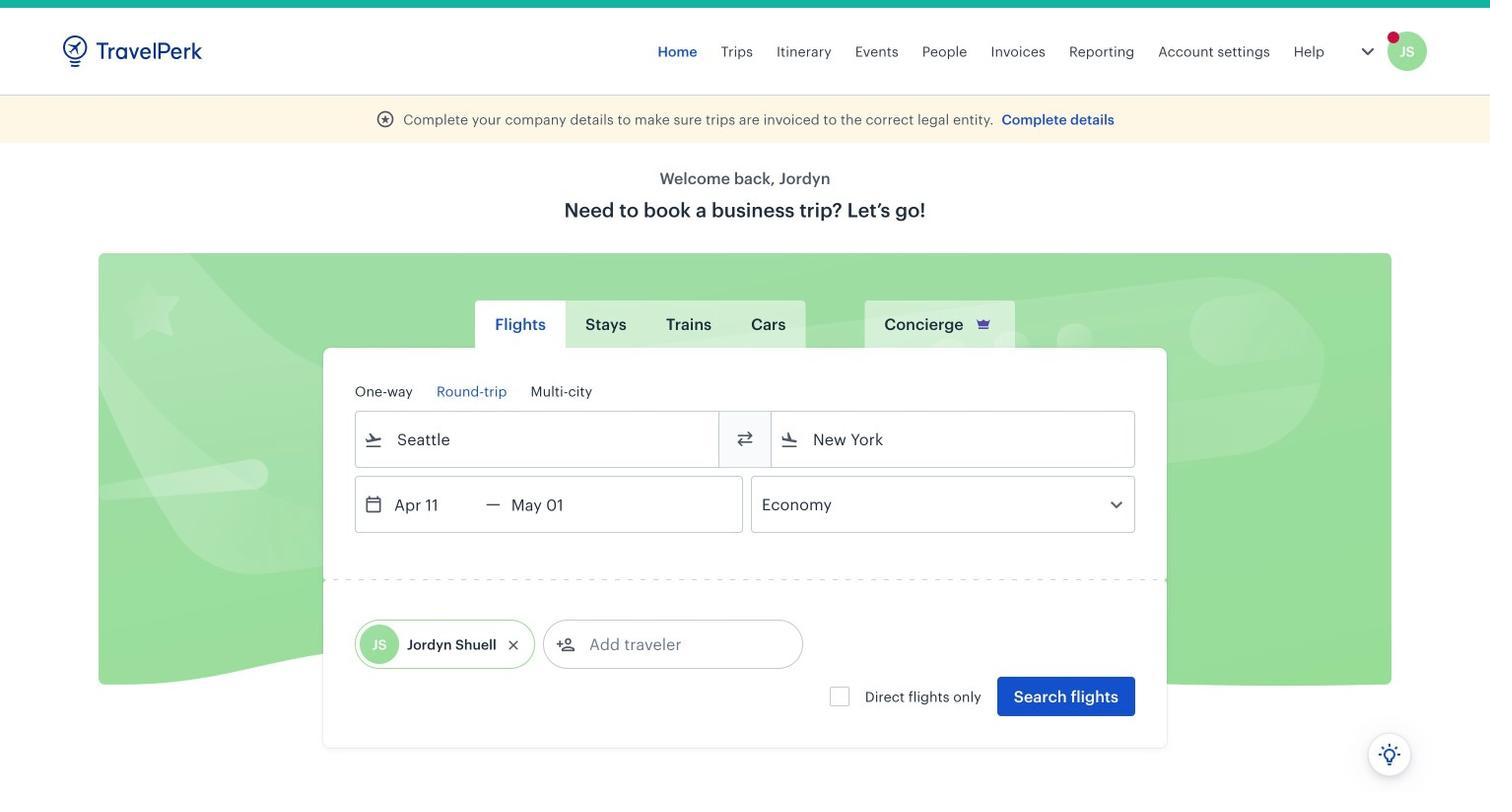 Task type: describe. For each thing, give the bounding box(es) containing it.
Return text field
[[501, 477, 603, 532]]

Add traveler search field
[[576, 629, 781, 660]]



Task type: vqa. For each thing, say whether or not it's contained in the screenshot.
Add first traveler search field
no



Task type: locate. For each thing, give the bounding box(es) containing it.
To search field
[[799, 424, 1109, 455]]

From search field
[[383, 424, 693, 455]]

Depart text field
[[383, 477, 486, 532]]



